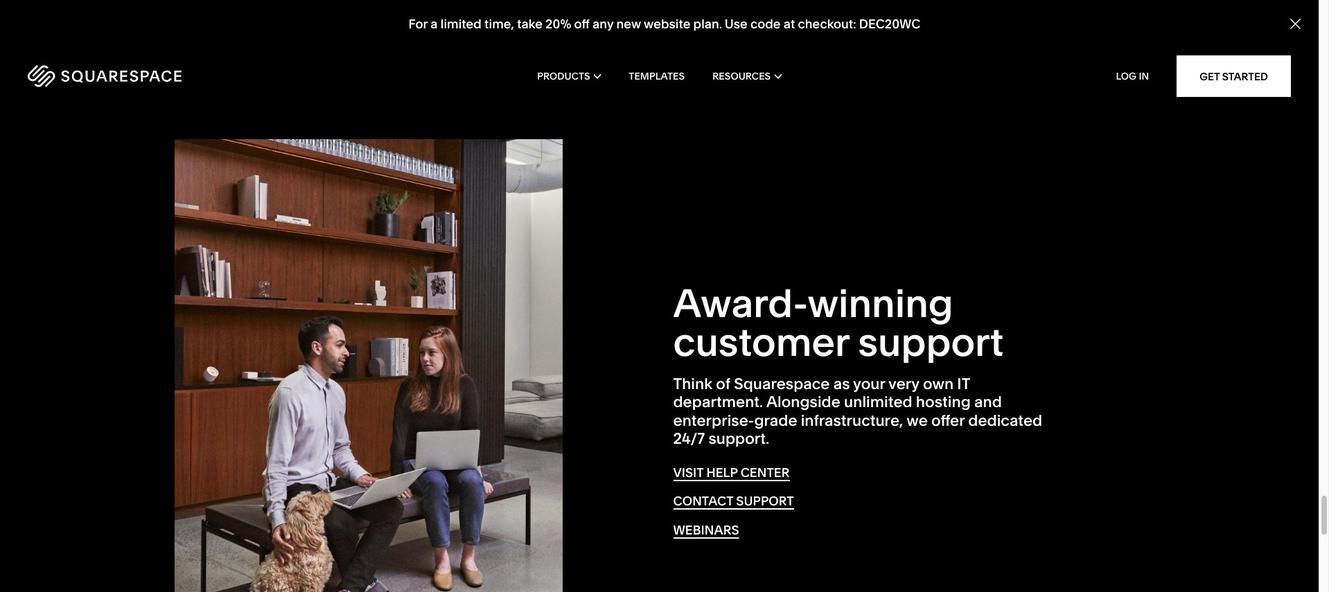 Task type: describe. For each thing, give the bounding box(es) containing it.
for a limited time, take 20% off any new website plan. use code at checkout: dec20wc
[[409, 16, 921, 32]]

take
[[517, 16, 543, 32]]

24/7
[[673, 430, 705, 448]]

infrastructure,
[[801, 411, 903, 430]]

of
[[716, 375, 730, 394]]

webinars
[[673, 522, 739, 538]]

get
[[1200, 70, 1220, 83]]

website
[[644, 16, 691, 32]]

checkout:
[[798, 16, 856, 32]]

templates
[[629, 70, 685, 82]]

squarespace
[[734, 375, 830, 394]]

your
[[853, 375, 885, 394]]

products button
[[537, 49, 601, 104]]

help
[[706, 465, 738, 481]]

winning
[[808, 280, 953, 327]]

code
[[750, 16, 781, 32]]

and
[[974, 393, 1002, 412]]

hosting
[[916, 393, 971, 412]]

resources button
[[712, 49, 782, 104]]

any
[[593, 16, 614, 32]]

new
[[616, 16, 641, 32]]

log             in link
[[1116, 70, 1149, 82]]

at
[[784, 16, 795, 32]]

squarespace logo link
[[28, 65, 280, 87]]

plan.
[[693, 16, 722, 32]]

think
[[673, 375, 713, 394]]

templates link
[[629, 49, 685, 104]]

for
[[409, 16, 428, 32]]

department.
[[673, 393, 763, 412]]

off
[[574, 16, 590, 32]]

alongside
[[766, 393, 841, 412]]

enterprise-
[[673, 411, 754, 430]]



Task type: vqa. For each thing, say whether or not it's contained in the screenshot.
SUPPORT.
yes



Task type: locate. For each thing, give the bounding box(es) containing it.
squarespace logo image
[[28, 65, 182, 87]]

support
[[736, 494, 794, 509]]

resources
[[712, 70, 771, 82]]

offer
[[931, 411, 965, 430]]

contact support
[[673, 494, 794, 509]]

get started link
[[1177, 55, 1291, 97]]

we
[[907, 411, 928, 430]]

as
[[833, 375, 850, 394]]

support
[[858, 319, 1004, 366]]

own
[[923, 375, 954, 394]]

visit help center link
[[673, 465, 790, 481]]

webinars link
[[673, 522, 739, 539]]

a
[[431, 16, 438, 32]]

dec20wc
[[859, 16, 921, 32]]

support.
[[709, 430, 769, 448]]

center
[[741, 465, 790, 481]]

think of squarespace as your very own it department. alongside unlimited hosting and enterprise-grade infrastructure, we offer dedicated 24/7 support.
[[673, 375, 1042, 448]]

get started
[[1200, 70, 1268, 83]]

award-
[[673, 280, 808, 327]]

grade
[[754, 411, 797, 430]]

customer care advisors. image
[[174, 140, 562, 593]]

in
[[1139, 70, 1149, 82]]

time,
[[484, 16, 514, 32]]

dedicated
[[968, 411, 1042, 430]]

20%
[[545, 16, 571, 32]]

unlimited
[[844, 393, 912, 412]]

log             in
[[1116, 70, 1149, 82]]

customer
[[673, 319, 849, 366]]

limited
[[441, 16, 482, 32]]

visit
[[673, 465, 704, 481]]

very
[[888, 375, 919, 394]]

log
[[1116, 70, 1137, 82]]

products
[[537, 70, 590, 82]]

started
[[1222, 70, 1268, 83]]

contact support link
[[673, 494, 794, 510]]

it
[[957, 375, 970, 394]]

contact
[[673, 494, 733, 509]]

use
[[725, 16, 748, 32]]

visit help center
[[673, 465, 790, 481]]

award-winning customer support
[[673, 280, 1004, 366]]



